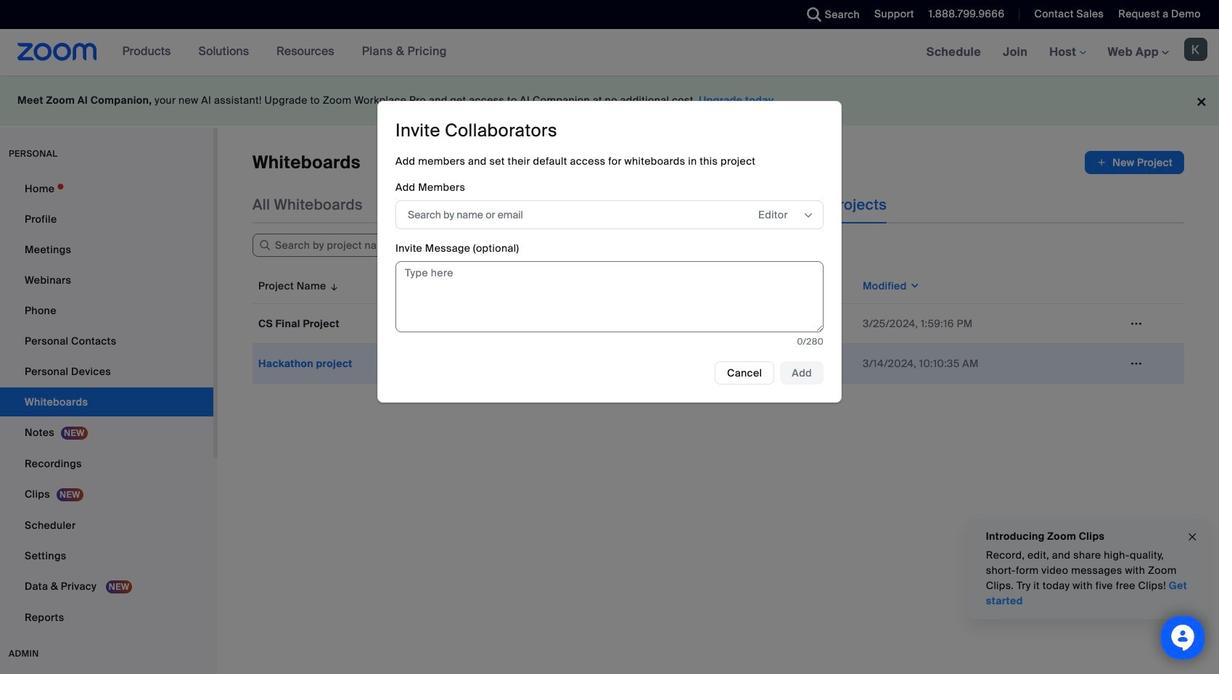 Task type: describe. For each thing, give the bounding box(es) containing it.
1 edit project image from the top
[[1125, 317, 1148, 330]]

close image
[[1187, 529, 1198, 545]]

Search text field
[[253, 234, 427, 257]]

tabs of all whiteboard page tab list
[[253, 186, 887, 224]]

personal menu menu
[[0, 174, 213, 634]]

arrow down image
[[326, 277, 340, 295]]

add image
[[1097, 155, 1107, 170]]



Task type: locate. For each thing, give the bounding box(es) containing it.
dialog
[[377, 101, 842, 403]]

show options image
[[803, 210, 814, 222]]

0 vertical spatial edit project image
[[1125, 317, 1148, 330]]

Invite Message (optional) text field
[[396, 262, 824, 333]]

product information navigation
[[111, 29, 458, 75]]

edit project image
[[1125, 317, 1148, 330], [1125, 357, 1148, 370]]

banner
[[0, 29, 1219, 76]]

footer
[[0, 75, 1219, 126]]

heading
[[396, 119, 557, 142]]

application
[[253, 269, 1184, 384]]

1 vertical spatial edit project image
[[1125, 357, 1148, 370]]

meetings navigation
[[916, 29, 1219, 76]]

2 edit project image from the top
[[1125, 357, 1148, 370]]

Search by name or email,Search by name or email text field
[[408, 204, 728, 226]]



Task type: vqa. For each thing, say whether or not it's contained in the screenshot.
"heading"
yes



